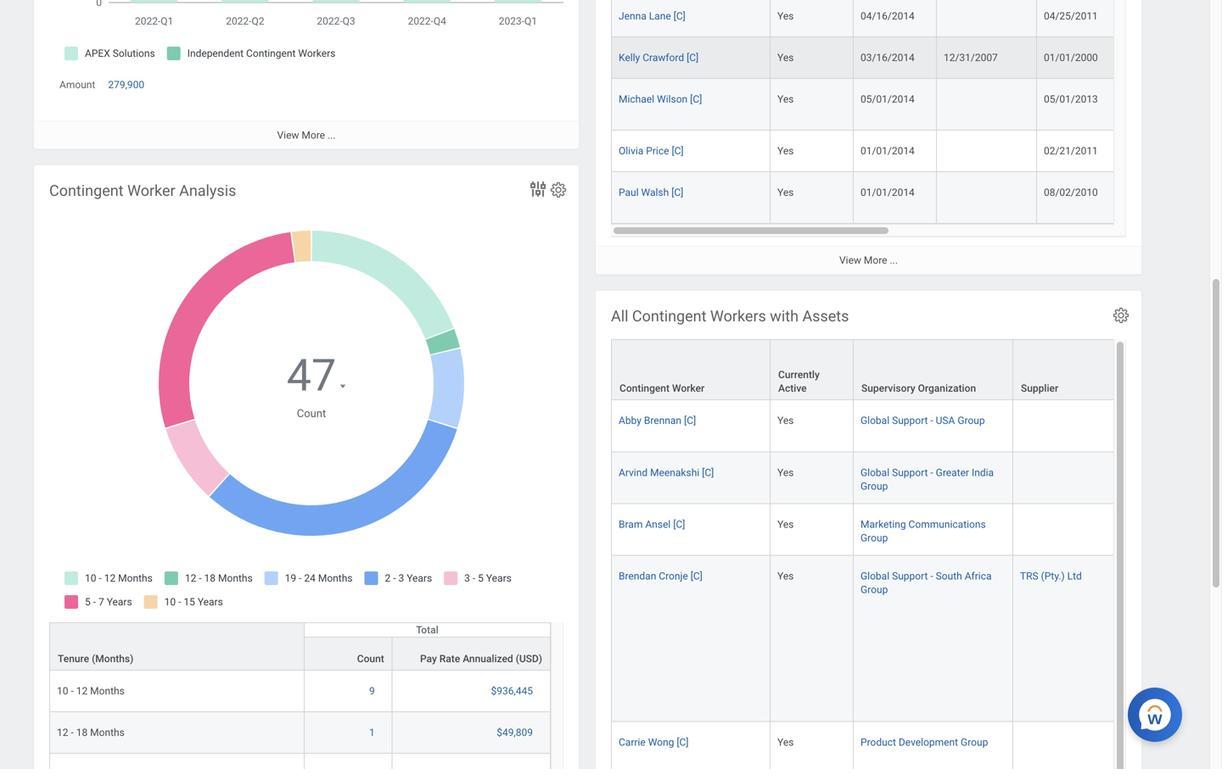 Task type: locate. For each thing, give the bounding box(es) containing it.
0 horizontal spatial ...
[[328, 129, 336, 141]]

2 global from the top
[[861, 467, 890, 479]]

global support - south africa group link
[[861, 567, 992, 596]]

[c] right ansel
[[673, 519, 685, 531]]

contingent for contingent worker
[[620, 383, 670, 395]]

contingent
[[49, 182, 124, 200], [632, 308, 707, 326], [620, 383, 670, 395]]

count button
[[305, 638, 392, 671]]

row containing total
[[49, 623, 551, 671]]

active
[[778, 383, 807, 395]]

12 right 10
[[76, 686, 88, 698]]

more for contingent worker labor spend ii element at the top of the page
[[864, 255, 887, 267]]

supplier button
[[1013, 340, 1155, 400]]

12/31/2007
[[944, 52, 998, 64]]

annualized
[[463, 654, 513, 666]]

all contingent workers with assets
[[611, 308, 849, 326]]

279,900 button
[[108, 78, 147, 92]]

0 vertical spatial view more ... link
[[34, 121, 579, 149]]

michael wilson [c]
[[619, 93, 702, 105]]

1 vertical spatial support
[[892, 467, 928, 479]]

[c] for arvind meenakshi [c]
[[702, 467, 714, 479]]

1 horizontal spatial count
[[357, 654, 384, 666]]

group inside the product development group link
[[961, 737, 988, 749]]

carrie wong [c] link
[[619, 734, 689, 749]]

- inside global support - greater india group
[[931, 467, 933, 479]]

01/01/2000
[[1044, 52, 1098, 64]]

more
[[302, 129, 325, 141], [864, 255, 887, 267]]

india
[[972, 467, 994, 479]]

12
[[76, 686, 88, 698], [57, 728, 68, 739]]

1 vertical spatial more
[[864, 255, 887, 267]]

yes
[[777, 10, 794, 22], [777, 52, 794, 64], [777, 93, 794, 105], [777, 145, 794, 157], [777, 187, 794, 199], [777, 415, 794, 427], [777, 467, 794, 479], [777, 519, 794, 531], [777, 571, 794, 583], [777, 737, 794, 749]]

view more ... for contingent worker labor spend ii element at the top of the page
[[839, 255, 898, 267]]

more inside contingent worker quarterly spend element
[[302, 129, 325, 141]]

abby brennan [c]
[[619, 415, 696, 427]]

1 vertical spatial view
[[839, 255, 861, 267]]

wong
[[648, 737, 674, 749]]

months
[[90, 686, 125, 698], [90, 728, 125, 739]]

carrie wong [c]
[[619, 737, 689, 749]]

michael
[[619, 93, 654, 105]]

ansel
[[645, 519, 671, 531]]

[c] right cronje
[[691, 571, 703, 583]]

row
[[611, 0, 1222, 37], [611, 37, 1222, 79], [611, 79, 1222, 131], [611, 131, 1222, 172], [611, 172, 1222, 224], [611, 340, 1222, 402], [611, 401, 1222, 453], [611, 453, 1222, 505], [611, 505, 1222, 556], [611, 556, 1222, 723], [49, 623, 551, 671], [49, 638, 551, 671], [49, 671, 551, 713], [49, 713, 551, 755], [611, 723, 1222, 770], [49, 755, 551, 770]]

ltd
[[1067, 571, 1082, 583]]

... inside contingent worker labor spend ii element
[[890, 255, 898, 267]]

row containing abby brennan [c]
[[611, 401, 1222, 453]]

$49,809
[[497, 728, 533, 739]]

0 horizontal spatial view
[[277, 129, 299, 141]]

0 vertical spatial 12
[[76, 686, 88, 698]]

... inside contingent worker quarterly spend element
[[328, 129, 336, 141]]

brendan cronje [c]
[[619, 571, 703, 583]]

1 vertical spatial view more ...
[[839, 255, 898, 267]]

pay
[[420, 654, 437, 666]]

0 horizontal spatial view more ... link
[[34, 121, 579, 149]]

0 vertical spatial worker
[[127, 182, 175, 200]]

9 yes from the top
[[777, 571, 794, 583]]

configure and view chart data image
[[528, 179, 548, 199]]

[c] right lane
[[674, 10, 686, 22]]

1 horizontal spatial ...
[[890, 255, 898, 267]]

3 yes from the top
[[777, 93, 794, 105]]

months down the (months)
[[90, 686, 125, 698]]

global inside global support - greater india group
[[861, 467, 890, 479]]

0 vertical spatial 01/01/2014
[[861, 145, 915, 157]]

support left the 'south' at bottom right
[[892, 571, 928, 583]]

0 vertical spatial global
[[861, 415, 890, 427]]

47
[[287, 350, 336, 402]]

michael wilson [c] link
[[619, 90, 702, 105]]

count
[[297, 407, 326, 420], [357, 654, 384, 666]]

cell
[[937, 0, 1037, 37], [937, 79, 1037, 131], [937, 131, 1037, 172], [937, 172, 1037, 224], [49, 755, 305, 770], [305, 755, 393, 770], [393, 755, 551, 770]]

0 vertical spatial months
[[90, 686, 125, 698]]

support left greater
[[892, 467, 928, 479]]

01/01/2014 for 08/02/2010
[[861, 187, 915, 199]]

[c] right brennan
[[684, 415, 696, 427]]

1 vertical spatial months
[[90, 728, 125, 739]]

7 yes from the top
[[777, 467, 794, 479]]

1 vertical spatial count
[[357, 654, 384, 666]]

[c] right crawford
[[687, 52, 699, 64]]

0 horizontal spatial view more ...
[[277, 129, 336, 141]]

global inside global support - south africa group
[[861, 571, 890, 583]]

contingent inside contingent worker analysis 'element'
[[49, 182, 124, 200]]

1 vertical spatial 12
[[57, 728, 68, 739]]

count down 47 button
[[297, 407, 326, 420]]

279,900
[[108, 79, 144, 91]]

view more ... inside contingent worker quarterly spend element
[[277, 129, 336, 141]]

global down marketing
[[861, 571, 890, 583]]

contingent worker analysis
[[49, 182, 236, 200]]

arvind meenakshi [c] link
[[619, 464, 714, 479]]

global support - greater india group
[[861, 467, 994, 493]]

1 months from the top
[[90, 686, 125, 698]]

currently active column header
[[771, 340, 854, 402]]

1 01/01/2014 from the top
[[861, 145, 915, 157]]

0 horizontal spatial more
[[302, 129, 325, 141]]

- for south
[[931, 571, 933, 583]]

[c] right walsh
[[672, 187, 684, 199]]

1 vertical spatial ...
[[890, 255, 898, 267]]

[c] right price at the right top of page
[[672, 145, 684, 157]]

row containing arvind meenakshi [c]
[[611, 453, 1222, 505]]

view more ... inside contingent worker labor spend ii element
[[839, 255, 898, 267]]

paul
[[619, 187, 639, 199]]

[c] right wilson
[[690, 93, 702, 105]]

view more ...
[[277, 129, 336, 141], [839, 255, 898, 267]]

2 vertical spatial support
[[892, 571, 928, 583]]

- left the 'south' at bottom right
[[931, 571, 933, 583]]

yes for michael wilson [c]
[[777, 93, 794, 105]]

01/01/2014 for 02/21/2011
[[861, 145, 915, 157]]

row containing paul walsh [c]
[[611, 172, 1222, 224]]

jenna lane [c]
[[619, 10, 686, 22]]

global
[[861, 415, 890, 427], [861, 467, 890, 479], [861, 571, 890, 583]]

0 horizontal spatial worker
[[127, 182, 175, 200]]

(usd)
[[516, 654, 542, 666]]

arvind
[[619, 467, 648, 479]]

3 support from the top
[[892, 571, 928, 583]]

arvind meenakshi [c]
[[619, 467, 714, 479]]

jenna
[[619, 10, 647, 22]]

rate
[[439, 654, 460, 666]]

8 yes from the top
[[777, 519, 794, 531]]

[c] right wong at the right of page
[[677, 737, 689, 749]]

0 vertical spatial view more ...
[[277, 129, 336, 141]]

...
[[328, 129, 336, 141], [890, 255, 898, 267]]

support inside global support - usa group link
[[892, 415, 928, 427]]

worker inside contingent worker popup button
[[672, 383, 705, 395]]

1 horizontal spatial view
[[839, 255, 861, 267]]

1 support from the top
[[892, 415, 928, 427]]

total
[[416, 625, 439, 637]]

months for 10 - 12 months
[[90, 686, 125, 698]]

0 vertical spatial more
[[302, 129, 325, 141]]

global down supervisory
[[861, 415, 890, 427]]

more inside contingent worker labor spend ii element
[[864, 255, 887, 267]]

global for global support - south africa group
[[861, 571, 890, 583]]

0 vertical spatial support
[[892, 415, 928, 427]]

1 horizontal spatial view more ...
[[839, 255, 898, 267]]

- inside global support - south africa group
[[931, 571, 933, 583]]

1 horizontal spatial view more ... link
[[596, 246, 1142, 274]]

- left usa
[[931, 415, 933, 427]]

view
[[277, 129, 299, 141], [839, 255, 861, 267]]

bram ansel [c]
[[619, 519, 685, 531]]

10 - 12 months element
[[57, 683, 125, 698]]

12 left 18
[[57, 728, 68, 739]]

[c] for michael wilson [c]
[[690, 93, 702, 105]]

2 vertical spatial global
[[861, 571, 890, 583]]

- for greater
[[931, 467, 933, 479]]

9
[[369, 686, 375, 698]]

0 vertical spatial contingent
[[49, 182, 124, 200]]

05/01/2013
[[1044, 93, 1098, 105]]

6 yes from the top
[[777, 415, 794, 427]]

10 yes from the top
[[777, 737, 794, 749]]

2 support from the top
[[892, 467, 928, 479]]

0 vertical spatial count
[[297, 407, 326, 420]]

1 global from the top
[[861, 415, 890, 427]]

yes for brendan cronje [c]
[[777, 571, 794, 583]]

2 months from the top
[[90, 728, 125, 739]]

months for 12 - 18 months
[[90, 728, 125, 739]]

months right 18
[[90, 728, 125, 739]]

view inside contingent worker quarterly spend element
[[277, 129, 299, 141]]

... for contingent worker labor spend ii element at the top of the page
[[890, 255, 898, 267]]

view more ... for contingent worker quarterly spend element
[[277, 129, 336, 141]]

count up 9
[[357, 654, 384, 666]]

meenakshi
[[650, 467, 700, 479]]

1 vertical spatial 01/01/2014
[[861, 187, 915, 199]]

communications
[[909, 519, 986, 531]]

support inside global support - south africa group
[[892, 571, 928, 583]]

1 vertical spatial global
[[861, 467, 890, 479]]

marketing communications group link
[[861, 516, 986, 544]]

2 vertical spatial contingent
[[620, 383, 670, 395]]

yes for arvind meenakshi [c]
[[777, 467, 794, 479]]

supervisory organization
[[862, 383, 976, 395]]

2 01/01/2014 from the top
[[861, 187, 915, 199]]

[c] for abby brennan [c]
[[684, 415, 696, 427]]

1 vertical spatial worker
[[672, 383, 705, 395]]

currently
[[778, 369, 820, 381]]

currently active
[[778, 369, 820, 395]]

global for global support - greater india group
[[861, 467, 890, 479]]

1 horizontal spatial more
[[864, 255, 887, 267]]

1 horizontal spatial worker
[[672, 383, 705, 395]]

global up marketing
[[861, 467, 890, 479]]

row containing 12 - 18 months
[[49, 713, 551, 755]]

worker
[[127, 182, 175, 200], [672, 383, 705, 395]]

walsh
[[641, 187, 669, 199]]

1
[[369, 728, 375, 739]]

global support - south africa group
[[861, 571, 992, 596]]

trs (pty.) ltd link
[[1020, 567, 1082, 583]]

south
[[936, 571, 962, 583]]

row containing brendan cronje [c]
[[611, 556, 1222, 723]]

worker up brennan
[[672, 383, 705, 395]]

0 vertical spatial view
[[277, 129, 299, 141]]

view more ... link for contingent worker quarterly spend element
[[34, 121, 579, 149]]

kelly crawford [c] link
[[619, 48, 699, 64]]

0 vertical spatial ...
[[328, 129, 336, 141]]

support inside global support - greater india group
[[892, 467, 928, 479]]

brendan
[[619, 571, 656, 583]]

usa
[[936, 415, 955, 427]]

- right 10
[[71, 686, 74, 698]]

5 yes from the top
[[777, 187, 794, 199]]

9 button
[[369, 685, 377, 699]]

workers
[[710, 308, 766, 326]]

group
[[958, 415, 985, 427], [861, 481, 888, 493], [861, 533, 888, 544], [861, 585, 888, 596], [961, 737, 988, 749]]

4 yes from the top
[[777, 145, 794, 157]]

- left greater
[[931, 467, 933, 479]]

[c] for brendan cronje [c]
[[691, 571, 703, 583]]

3 global from the top
[[861, 571, 890, 583]]

row containing currently active
[[611, 340, 1222, 402]]

view inside contingent worker labor spend ii element
[[839, 255, 861, 267]]

support for greater
[[892, 467, 928, 479]]

worker left analysis
[[127, 182, 175, 200]]

support down supervisory organization
[[892, 415, 928, 427]]

1 vertical spatial view more ... link
[[596, 246, 1142, 274]]

contingent worker column header
[[611, 340, 771, 402]]

row containing michael wilson [c]
[[611, 79, 1222, 131]]

contingent inside contingent worker popup button
[[620, 383, 670, 395]]

more for contingent worker quarterly spend element
[[302, 129, 325, 141]]

[c] right meenakshi
[[702, 467, 714, 479]]

global for global support - usa group
[[861, 415, 890, 427]]

worker inside contingent worker analysis 'element'
[[127, 182, 175, 200]]

- left 18
[[71, 728, 74, 739]]



Task type: vqa. For each thing, say whether or not it's contained in the screenshot.
forward.
no



Task type: describe. For each thing, give the bounding box(es) containing it.
contingent for contingent worker analysis
[[49, 182, 124, 200]]

$936,445
[[491, 686, 533, 698]]

development
[[899, 737, 958, 749]]

tenure
[[58, 654, 89, 666]]

contingent worker
[[620, 383, 705, 395]]

olivia price [c]
[[619, 145, 684, 157]]

africa
[[965, 571, 992, 583]]

row containing jenna lane [c]
[[611, 0, 1222, 37]]

support for south
[[892, 571, 928, 583]]

analysis
[[179, 182, 236, 200]]

amount
[[59, 79, 95, 91]]

0 horizontal spatial count
[[297, 407, 326, 420]]

count inside popup button
[[357, 654, 384, 666]]

worker for contingent worker
[[672, 383, 705, 395]]

... for contingent worker quarterly spend element
[[328, 129, 336, 141]]

supervisory organization column header
[[854, 340, 1013, 402]]

global support - usa group link
[[861, 412, 985, 427]]

row containing kelly crawford [c]
[[611, 37, 1222, 79]]

paul walsh [c]
[[619, 187, 684, 199]]

bram ansel [c] link
[[619, 516, 685, 531]]

currently active button
[[771, 340, 853, 400]]

03/16/2014
[[861, 52, 915, 64]]

contingent worker analysis element
[[34, 166, 579, 770]]

2 yes from the top
[[777, 52, 794, 64]]

contingent worker quarterly spend element
[[34, 0, 579, 149]]

marketing
[[861, 519, 906, 531]]

$936,445 button
[[491, 685, 536, 699]]

row containing count
[[49, 638, 551, 671]]

08/02/2010
[[1044, 187, 1098, 199]]

brennan
[[644, 415, 682, 427]]

group inside marketing communications group
[[861, 533, 888, 544]]

olivia price [c] link
[[619, 142, 684, 157]]

04/16/2014
[[861, 10, 915, 22]]

group inside global support - usa group link
[[958, 415, 985, 427]]

10 - 12 months
[[57, 686, 125, 698]]

tenure (months) button
[[50, 624, 304, 671]]

with
[[770, 308, 799, 326]]

[c] for carrie wong [c]
[[677, 737, 689, 749]]

18
[[76, 728, 88, 739]]

jenna lane [c] link
[[619, 7, 686, 22]]

greater
[[936, 467, 969, 479]]

view for contingent worker quarterly spend element
[[277, 129, 299, 141]]

abby
[[619, 415, 642, 427]]

view for contingent worker labor spend ii element at the top of the page
[[839, 255, 861, 267]]

yes for carrie wong [c]
[[777, 737, 794, 749]]

[c] for olivia price [c]
[[672, 145, 684, 157]]

kelly crawford [c]
[[619, 52, 699, 64]]

organization
[[918, 383, 976, 395]]

product development group link
[[861, 734, 988, 749]]

1 vertical spatial contingent
[[632, 308, 707, 326]]

supplier
[[1021, 383, 1059, 395]]

05/01/2014
[[861, 93, 915, 105]]

global support - usa group
[[861, 415, 985, 427]]

1 horizontal spatial 12
[[76, 686, 88, 698]]

[c] for kelly crawford [c]
[[687, 52, 699, 64]]

assets
[[802, 308, 849, 326]]

group inside global support - south africa group
[[861, 585, 888, 596]]

- for usa
[[931, 415, 933, 427]]

total button
[[305, 624, 550, 638]]

(pty.)
[[1041, 571, 1065, 583]]

bram
[[619, 519, 643, 531]]

row containing olivia price [c]
[[611, 131, 1222, 172]]

0 horizontal spatial 12
[[57, 728, 68, 739]]

row containing 10 - 12 months
[[49, 671, 551, 713]]

product development group
[[861, 737, 988, 749]]

carrie
[[619, 737, 646, 749]]

12 - 18 months element
[[57, 724, 125, 739]]

pay rate annualized (usd) button
[[393, 638, 550, 671]]

kelly
[[619, 52, 640, 64]]

row containing carrie wong [c]
[[611, 723, 1222, 770]]

1 yes from the top
[[777, 10, 794, 22]]

supervisory
[[862, 383, 916, 395]]

configure all contingent workers with assets image
[[1112, 306, 1131, 325]]

12 - 18 months
[[57, 728, 125, 739]]

price
[[646, 145, 669, 157]]

04/25/2011
[[1044, 10, 1098, 22]]

group inside global support - greater india group
[[861, 481, 888, 493]]

row containing bram ansel [c]
[[611, 505, 1222, 556]]

all contingent workers with assets element
[[596, 291, 1222, 770]]

brendan cronje [c] link
[[619, 567, 703, 583]]

[c] for jenna lane [c]
[[674, 10, 686, 22]]

supervisory organization button
[[854, 340, 1013, 400]]

wilson
[[657, 93, 688, 105]]

worker for contingent worker analysis
[[127, 182, 175, 200]]

[c] for bram ansel [c]
[[673, 519, 685, 531]]

(months)
[[92, 654, 134, 666]]

pay rate annualized (usd)
[[420, 654, 542, 666]]

all
[[611, 308, 629, 326]]

trs
[[1020, 571, 1039, 583]]

02/21/2011
[[1044, 145, 1098, 157]]

yes for paul walsh [c]
[[777, 187, 794, 199]]

contingent worker button
[[612, 340, 770, 400]]

$49,809 button
[[497, 727, 536, 740]]

[c] for paul walsh [c]
[[672, 187, 684, 199]]

yes for olivia price [c]
[[777, 145, 794, 157]]

lane
[[649, 10, 671, 22]]

view more ... link for contingent worker labor spend ii element at the top of the page
[[596, 246, 1142, 274]]

trs (pty.) ltd
[[1020, 571, 1082, 583]]

configure contingent worker analysis image
[[549, 181, 568, 199]]

product
[[861, 737, 896, 749]]

47 button
[[287, 346, 339, 406]]

contingent worker labor spend ii element
[[596, 0, 1222, 274]]

olivia
[[619, 145, 644, 157]]

support for usa
[[892, 415, 928, 427]]

yes for abby brennan [c]
[[777, 415, 794, 427]]

crawford
[[643, 52, 684, 64]]

10
[[57, 686, 68, 698]]

cronje
[[659, 571, 688, 583]]

abby brennan [c] link
[[619, 412, 696, 427]]

1 button
[[369, 727, 377, 740]]

tenure (months)
[[58, 654, 134, 666]]



